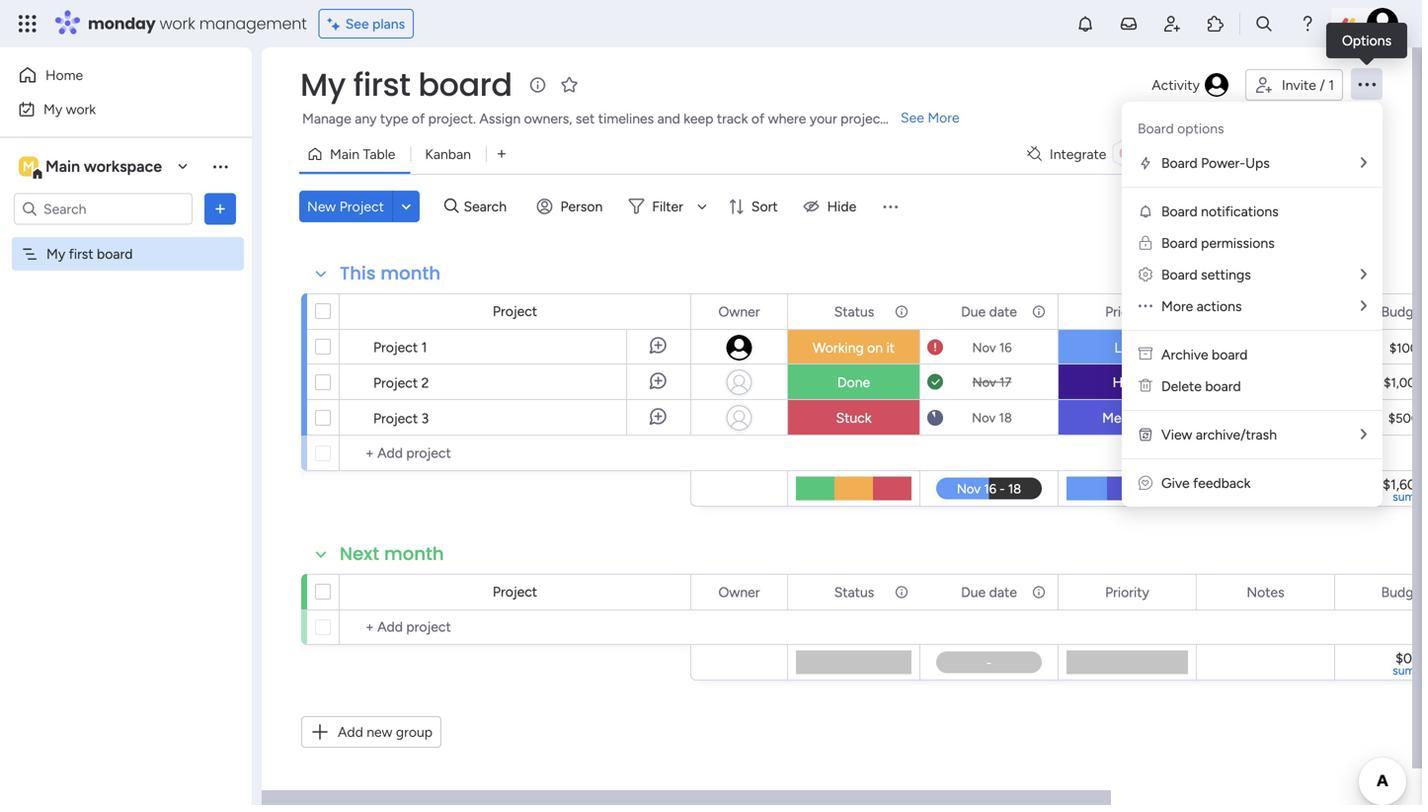 Task type: locate. For each thing, give the bounding box(es) containing it.
0 vertical spatial nov
[[973, 340, 996, 356]]

1 vertical spatial more
[[1162, 298, 1194, 315]]

Due date field
[[956, 301, 1022, 323], [956, 581, 1022, 603]]

18
[[999, 410, 1013, 426]]

action
[[1230, 341, 1271, 357]]

table
[[363, 146, 396, 163]]

None field
[[1242, 301, 1290, 323]]

0 vertical spatial + add project text field
[[350, 442, 682, 465]]

see for see plans
[[345, 15, 369, 32]]

board right board notifications image
[[1162, 203, 1198, 220]]

first inside 'list box'
[[69, 246, 93, 262]]

sum inside $1,600 sum
[[1393, 490, 1415, 504]]

1 vertical spatial first
[[69, 246, 93, 262]]

person button
[[529, 191, 615, 222]]

1
[[1329, 77, 1335, 93], [421, 339, 427, 356]]

plans
[[372, 15, 405, 32]]

1 horizontal spatial see
[[901, 109, 925, 126]]

Priority field
[[1101, 301, 1155, 323], [1101, 581, 1155, 603]]

see plans
[[345, 15, 405, 32]]

see inside 'button'
[[345, 15, 369, 32]]

my down search in workspace field at the top
[[46, 246, 65, 262]]

My first board field
[[295, 63, 517, 107]]

nov left 17
[[973, 374, 997, 390]]

filter button
[[621, 191, 714, 222]]

workspace
[[84, 157, 162, 176]]

1 vertical spatial budget field
[[1377, 581, 1423, 603]]

2 owner field from the top
[[714, 581, 765, 603]]

project 2
[[373, 374, 429, 391]]

Owner field
[[714, 301, 765, 323], [714, 581, 765, 603]]

add view image
[[498, 147, 506, 161]]

1 horizontal spatial 1
[[1329, 77, 1335, 93]]

0 horizontal spatial column information image
[[894, 304, 910, 320]]

power-
[[1202, 155, 1246, 171]]

1 vertical spatial month
[[384, 541, 444, 567]]

work for monday
[[160, 12, 195, 35]]

v2 user feedback image
[[1139, 475, 1153, 491]]

v2 done deadline image
[[928, 373, 943, 392]]

my
[[300, 63, 346, 107], [43, 101, 62, 118], [46, 246, 65, 262]]

$500
[[1389, 410, 1420, 426]]

2 date from the top
[[990, 584, 1017, 601]]

dapulse archived image
[[1139, 346, 1153, 363]]

1 vertical spatial + add project text field
[[350, 615, 682, 639]]

Status field
[[830, 301, 880, 323], [830, 581, 880, 603]]

nov left 18
[[972, 410, 996, 426]]

due
[[961, 303, 986, 320], [961, 584, 986, 601]]

1 vertical spatial column information image
[[894, 584, 910, 600]]

board down search in workspace field at the top
[[97, 246, 133, 262]]

see
[[345, 15, 369, 32], [901, 109, 925, 126]]

0 horizontal spatial more
[[928, 109, 960, 126]]

1 priority from the top
[[1106, 303, 1150, 320]]

manage any type of project. assign owners, set timelines and keep track of where your project stands.
[[302, 110, 933, 127]]

more right more dots image
[[1162, 298, 1194, 315]]

1 vertical spatial priority field
[[1101, 581, 1155, 603]]

1 vertical spatial work
[[66, 101, 96, 118]]

1 vertical spatial 1
[[421, 339, 427, 356]]

work
[[160, 12, 195, 35], [66, 101, 96, 118]]

this month
[[340, 261, 441, 286]]

project
[[340, 198, 384, 215], [493, 303, 538, 320], [373, 339, 418, 356], [373, 374, 418, 391], [373, 410, 418, 427], [493, 583, 538, 600]]

budget
[[1382, 303, 1423, 320], [1382, 584, 1423, 601]]

due date field for column information image for due date
[[956, 581, 1022, 603]]

1 priority field from the top
[[1101, 301, 1155, 323]]

add to favorites image
[[560, 75, 580, 94]]

help image
[[1298, 14, 1318, 34]]

my inside button
[[43, 101, 62, 118]]

high
[[1113, 374, 1142, 391]]

nov for project 2
[[973, 374, 997, 390]]

month right this on the left of page
[[381, 261, 441, 286]]

owner for this month
[[719, 303, 760, 320]]

column information image for status
[[894, 304, 910, 320]]

1 status from the top
[[835, 303, 875, 320]]

column information image for status
[[894, 584, 910, 600]]

search everything image
[[1255, 14, 1274, 34]]

1 horizontal spatial my first board
[[300, 63, 512, 107]]

0 horizontal spatial work
[[66, 101, 96, 118]]

1 list arrow image from the top
[[1361, 267, 1367, 282]]

1 owner from the top
[[719, 303, 760, 320]]

0 vertical spatial month
[[381, 261, 441, 286]]

see right project on the top of page
[[901, 109, 925, 126]]

board up board power-ups icon
[[1138, 120, 1174, 137]]

inbox image
[[1119, 14, 1139, 34]]

2 due date field from the top
[[956, 581, 1022, 603]]

Budget field
[[1377, 301, 1423, 323], [1377, 581, 1423, 603]]

month right next
[[384, 541, 444, 567]]

1 vertical spatial due date
[[961, 584, 1017, 601]]

person
[[561, 198, 603, 215]]

0 vertical spatial sum
[[1393, 490, 1415, 504]]

0 vertical spatial status field
[[830, 301, 880, 323]]

apps image
[[1206, 14, 1226, 34]]

more right project on the top of page
[[928, 109, 960, 126]]

see left plans
[[345, 15, 369, 32]]

add
[[338, 724, 363, 740]]

0 horizontal spatial of
[[412, 110, 425, 127]]

main workspace
[[45, 157, 162, 176]]

0 vertical spatial column information image
[[894, 304, 910, 320]]

group
[[396, 724, 433, 740]]

status
[[835, 303, 875, 320], [835, 584, 875, 601]]

my work
[[43, 101, 96, 118]]

my first board list box
[[0, 233, 252, 537]]

0 vertical spatial column information image
[[1031, 304, 1047, 320]]

board notifications
[[1162, 203, 1279, 220]]

1 up 2
[[421, 339, 427, 356]]

1 vertical spatial nov
[[973, 374, 997, 390]]

nov 16
[[973, 340, 1012, 356]]

2 nov from the top
[[973, 374, 997, 390]]

0 horizontal spatial see
[[345, 15, 369, 32]]

my down home
[[43, 101, 62, 118]]

2 status from the top
[[835, 584, 875, 601]]

type
[[380, 110, 408, 127]]

my up manage at the top of page
[[300, 63, 346, 107]]

1 vertical spatial date
[[990, 584, 1017, 601]]

1 horizontal spatial work
[[160, 12, 195, 35]]

1 vertical spatial status
[[835, 584, 875, 601]]

john smith image
[[1367, 8, 1399, 40]]

1 vertical spatial priority
[[1106, 584, 1150, 601]]

my first board up "type"
[[300, 63, 512, 107]]

and
[[658, 110, 680, 127]]

integrate
[[1050, 146, 1107, 163]]

owner for next month
[[719, 584, 760, 601]]

1 vertical spatial due date field
[[956, 581, 1022, 603]]

priority
[[1106, 303, 1150, 320], [1106, 584, 1150, 601]]

2 list arrow image from the top
[[1361, 299, 1367, 313]]

0 horizontal spatial my first board
[[46, 246, 133, 262]]

0 vertical spatial first
[[353, 63, 411, 107]]

1 vertical spatial list arrow image
[[1361, 299, 1367, 313]]

0 vertical spatial priority field
[[1101, 301, 1155, 323]]

1 vertical spatial due
[[961, 584, 986, 601]]

main for main table
[[330, 146, 360, 163]]

work inside button
[[66, 101, 96, 118]]

board permissions
[[1162, 235, 1275, 251]]

board inside my first board 'list box'
[[97, 246, 133, 262]]

work down home
[[66, 101, 96, 118]]

more dots image
[[1139, 298, 1153, 315]]

1 vertical spatial owner
[[719, 584, 760, 601]]

main table
[[330, 146, 396, 163]]

1 horizontal spatial main
[[330, 146, 360, 163]]

1 horizontal spatial first
[[353, 63, 411, 107]]

main inside workspace selection element
[[45, 157, 80, 176]]

actions
[[1197, 298, 1242, 315]]

1 + add project text field from the top
[[350, 442, 682, 465]]

board for board settings
[[1162, 266, 1198, 283]]

arrow down image
[[690, 195, 714, 218]]

of
[[412, 110, 425, 127], [752, 110, 765, 127]]

on
[[868, 339, 883, 356]]

1 vertical spatial column information image
[[1031, 584, 1047, 600]]

of right the track
[[752, 110, 765, 127]]

first up "type"
[[353, 63, 411, 107]]

0 vertical spatial date
[[990, 303, 1017, 320]]

v2 search image
[[444, 195, 459, 218]]

0 vertical spatial status
[[835, 303, 875, 320]]

working on it
[[813, 339, 895, 356]]

budget up the $100
[[1382, 303, 1423, 320]]

budget up the $0
[[1382, 584, 1423, 601]]

0 vertical spatial due date field
[[956, 301, 1022, 323]]

main inside button
[[330, 146, 360, 163]]

1 due date field from the top
[[956, 301, 1022, 323]]

0 vertical spatial work
[[160, 12, 195, 35]]

board options
[[1138, 120, 1225, 137]]

m
[[23, 158, 35, 175]]

1 vertical spatial owner field
[[714, 581, 765, 603]]

main right workspace icon
[[45, 157, 80, 176]]

1 horizontal spatial column information image
[[1031, 584, 1047, 600]]

v2 permission outline image
[[1140, 235, 1152, 251]]

filter
[[652, 198, 684, 215]]

2 priority from the top
[[1106, 584, 1150, 601]]

board right board power-ups icon
[[1162, 155, 1198, 171]]

activity
[[1152, 77, 1200, 93]]

owner
[[719, 303, 760, 320], [719, 584, 760, 601]]

workspace selection element
[[19, 155, 165, 180]]

option
[[0, 236, 252, 240]]

month
[[381, 261, 441, 286], [384, 541, 444, 567]]

$0 sum
[[1393, 650, 1415, 678]]

1 horizontal spatial more
[[1162, 298, 1194, 315]]

0 horizontal spatial first
[[69, 246, 93, 262]]

1 vertical spatial status field
[[830, 581, 880, 603]]

list arrow image
[[1361, 267, 1367, 282], [1361, 299, 1367, 313], [1361, 427, 1367, 442]]

2 vertical spatial list arrow image
[[1361, 427, 1367, 442]]

kanban button
[[410, 138, 486, 170]]

date
[[990, 303, 1017, 320], [990, 584, 1017, 601]]

3 nov from the top
[[972, 410, 996, 426]]

1 vertical spatial see
[[901, 109, 925, 126]]

menu
[[1122, 102, 1383, 507]]

see for see more
[[901, 109, 925, 126]]

set
[[576, 110, 595, 127]]

Search in workspace field
[[41, 198, 165, 220]]

it
[[887, 339, 895, 356]]

0 vertical spatial list arrow image
[[1361, 267, 1367, 282]]

my first board down search in workspace field at the top
[[46, 246, 133, 262]]

board for board permissions
[[1162, 235, 1198, 251]]

of right "type"
[[412, 110, 425, 127]]

view archive/trash
[[1162, 426, 1277, 443]]

1 vertical spatial budget
[[1382, 584, 1423, 601]]

1 horizontal spatial of
[[752, 110, 765, 127]]

budget field up the $0
[[1377, 581, 1423, 603]]

1 vertical spatial my first board
[[46, 246, 133, 262]]

options
[[1343, 32, 1392, 49]]

0 horizontal spatial column information image
[[894, 584, 910, 600]]

1 sum from the top
[[1393, 490, 1415, 504]]

board
[[418, 63, 512, 107], [97, 246, 133, 262], [1212, 346, 1248, 363], [1206, 378, 1242, 395]]

2 + add project text field from the top
[[350, 615, 682, 639]]

0 horizontal spatial 1
[[421, 339, 427, 356]]

invite / 1 button
[[1246, 69, 1344, 101]]

budget field up the $100
[[1377, 301, 1423, 323]]

0 vertical spatial owner
[[719, 303, 760, 320]]

3 list arrow image from the top
[[1361, 427, 1367, 442]]

1 right '/'
[[1329, 77, 1335, 93]]

0 vertical spatial due
[[961, 303, 986, 320]]

2 due date from the top
[[961, 584, 1017, 601]]

permissions
[[1202, 235, 1275, 251]]

main
[[330, 146, 360, 163], [45, 157, 80, 176]]

owner field for next month
[[714, 581, 765, 603]]

main for main workspace
[[45, 157, 80, 176]]

1 owner field from the top
[[714, 301, 765, 323]]

main left table
[[330, 146, 360, 163]]

project.
[[428, 110, 476, 127]]

0 vertical spatial budget
[[1382, 303, 1423, 320]]

0 vertical spatial owner field
[[714, 301, 765, 323]]

2 owner from the top
[[719, 584, 760, 601]]

17
[[1000, 374, 1012, 390]]

first down search in workspace field at the top
[[69, 246, 93, 262]]

board right dapulse admin menu 'icon'
[[1162, 266, 1198, 283]]

see more link
[[899, 108, 962, 127]]

notes
[[1247, 584, 1285, 601]]

1 horizontal spatial column information image
[[1031, 304, 1047, 320]]

1 vertical spatial sum
[[1393, 663, 1415, 678]]

work right monday
[[160, 12, 195, 35]]

board for board power-ups
[[1162, 155, 1198, 171]]

column information image for due date
[[1031, 584, 1047, 600]]

owners,
[[524, 110, 572, 127]]

month for this month
[[381, 261, 441, 286]]

2 sum from the top
[[1393, 663, 1415, 678]]

first
[[353, 63, 411, 107], [69, 246, 93, 262]]

new
[[367, 724, 393, 740]]

nov left 16
[[973, 340, 996, 356]]

board
[[1138, 120, 1174, 137], [1162, 155, 1198, 171], [1162, 203, 1198, 220], [1162, 235, 1198, 251], [1162, 266, 1198, 283]]

0 vertical spatial 1
[[1329, 77, 1335, 93]]

show board description image
[[526, 75, 550, 95]]

2 vertical spatial nov
[[972, 410, 996, 426]]

board for board options
[[1138, 120, 1174, 137]]

board right v2 permission outline icon
[[1162, 235, 1198, 251]]

column information image
[[1031, 304, 1047, 320], [894, 584, 910, 600]]

+ Add project text field
[[350, 442, 682, 465], [350, 615, 682, 639]]

column information image
[[894, 304, 910, 320], [1031, 584, 1047, 600]]

my first board
[[300, 63, 512, 107], [46, 246, 133, 262]]

timelines
[[598, 110, 654, 127]]

0 vertical spatial budget field
[[1377, 301, 1423, 323]]

0 vertical spatial due date
[[961, 303, 1017, 320]]

0 vertical spatial priority
[[1106, 303, 1150, 320]]

0 vertical spatial see
[[345, 15, 369, 32]]

list arrow image for view archive/trash
[[1361, 427, 1367, 442]]

0 horizontal spatial main
[[45, 157, 80, 176]]



Task type: describe. For each thing, give the bounding box(es) containing it.
stuck
[[836, 409, 872, 426]]

my inside 'list box'
[[46, 246, 65, 262]]

2 budget field from the top
[[1377, 581, 1423, 603]]

next
[[340, 541, 380, 567]]

any
[[355, 110, 377, 127]]

settings
[[1202, 266, 1251, 283]]

status for 1st status field from the top of the page
[[835, 303, 875, 320]]

1 inside button
[[1329, 77, 1335, 93]]

2 of from the left
[[752, 110, 765, 127]]

add new group button
[[301, 716, 442, 748]]

list arrow image for board settings
[[1361, 267, 1367, 282]]

autopilot image
[[1231, 141, 1248, 166]]

meeting
[[1225, 375, 1275, 391]]

select product image
[[18, 14, 38, 34]]

your
[[810, 110, 837, 127]]

add new group
[[338, 724, 433, 740]]

board settings
[[1162, 266, 1251, 283]]

nov 18
[[972, 410, 1013, 426]]

month for next month
[[384, 541, 444, 567]]

owner field for this month
[[714, 301, 765, 323]]

medium
[[1103, 409, 1153, 426]]

main table button
[[299, 138, 410, 170]]

status for first status field from the bottom of the page
[[835, 584, 875, 601]]

new project button
[[299, 191, 392, 222]]

home button
[[12, 59, 212, 91]]

1 budget from the top
[[1382, 303, 1423, 320]]

hide
[[828, 198, 857, 215]]

archive/trash
[[1196, 426, 1277, 443]]

nov 17
[[973, 374, 1012, 390]]

1 of from the left
[[412, 110, 425, 127]]

workspace image
[[19, 156, 39, 177]]

delete
[[1162, 378, 1202, 395]]

menu image
[[880, 197, 900, 216]]

track
[[717, 110, 748, 127]]

angle down image
[[402, 199, 411, 214]]

$0
[[1396, 650, 1413, 667]]

Notes field
[[1242, 581, 1290, 603]]

home
[[45, 67, 83, 83]]

archive board
[[1162, 346, 1248, 363]]

list arrow image
[[1361, 156, 1367, 170]]

invite / 1
[[1282, 77, 1335, 93]]

options image
[[1355, 72, 1379, 96]]

v2 overdue deadline image
[[928, 338, 943, 357]]

hide button
[[796, 191, 869, 222]]

dapulse admin menu image
[[1139, 266, 1153, 283]]

v2 delete line image
[[1139, 378, 1153, 395]]

working
[[813, 339, 864, 356]]

board up meeting
[[1212, 346, 1248, 363]]

stands.
[[889, 110, 933, 127]]

where
[[768, 110, 807, 127]]

monday
[[88, 12, 156, 35]]

2 priority field from the top
[[1101, 581, 1155, 603]]

workspace options image
[[210, 156, 230, 176]]

1 nov from the top
[[973, 340, 996, 356]]

$1,600
[[1383, 476, 1423, 493]]

view
[[1162, 426, 1193, 443]]

new
[[307, 198, 336, 215]]

board for board notifications
[[1162, 203, 1198, 220]]

work for my
[[66, 101, 96, 118]]

invite
[[1282, 77, 1317, 93]]

options
[[1178, 120, 1225, 137]]

column information image for due date
[[1031, 304, 1047, 320]]

sum for $1,600
[[1393, 490, 1415, 504]]

delete board
[[1162, 378, 1242, 395]]

my work button
[[12, 93, 212, 125]]

board down archive board
[[1206, 378, 1242, 395]]

more actions
[[1162, 298, 1242, 315]]

Next month field
[[335, 541, 449, 567]]

sum for $0
[[1393, 663, 1415, 678]]

due date field for column information icon related to due date
[[956, 301, 1022, 323]]

Search field
[[459, 193, 518, 220]]

2 status field from the top
[[830, 581, 880, 603]]

this
[[340, 261, 376, 286]]

invite members image
[[1163, 14, 1183, 34]]

archive
[[1162, 346, 1209, 363]]

board up project.
[[418, 63, 512, 107]]

$1,000
[[1384, 375, 1423, 391]]

16
[[1000, 340, 1012, 356]]

activity button
[[1144, 69, 1238, 101]]

1 due from the top
[[961, 303, 986, 320]]

1 budget field from the top
[[1377, 301, 1423, 323]]

notifications image
[[1076, 14, 1096, 34]]

1 due date from the top
[[961, 303, 1017, 320]]

2 budget from the top
[[1382, 584, 1423, 601]]

project inside the new project button
[[340, 198, 384, 215]]

This month field
[[335, 261, 446, 287]]

my first board inside my first board 'list box'
[[46, 246, 133, 262]]

ups
[[1246, 155, 1270, 171]]

0 vertical spatial more
[[928, 109, 960, 126]]

3
[[421, 410, 429, 427]]

give
[[1162, 475, 1190, 491]]

low
[[1115, 339, 1141, 356]]

$100
[[1390, 340, 1419, 356]]

automate
[[1256, 146, 1318, 163]]

manage
[[302, 110, 352, 127]]

$1,600 sum
[[1383, 476, 1423, 504]]

assign
[[480, 110, 521, 127]]

project 3
[[373, 410, 429, 427]]

1 status field from the top
[[830, 301, 880, 323]]

kanban
[[425, 146, 471, 163]]

nov for project 3
[[972, 410, 996, 426]]

project 1
[[373, 339, 427, 356]]

management
[[199, 12, 307, 35]]

list arrow image for more actions
[[1361, 299, 1367, 313]]

board notifications image
[[1138, 204, 1154, 219]]

/
[[1320, 77, 1326, 93]]

keep
[[684, 110, 714, 127]]

view archive/trash image
[[1138, 427, 1154, 443]]

sort button
[[720, 191, 790, 222]]

2 due from the top
[[961, 584, 986, 601]]

1 date from the top
[[990, 303, 1017, 320]]

see more
[[901, 109, 960, 126]]

done
[[838, 374, 870, 391]]

options image
[[210, 199, 230, 219]]

0 vertical spatial my first board
[[300, 63, 512, 107]]

board power-ups image
[[1138, 155, 1154, 171]]

2
[[421, 374, 429, 391]]

next month
[[340, 541, 444, 567]]

menu containing board options
[[1122, 102, 1383, 507]]

other
[[1249, 411, 1283, 427]]

collapse board header image
[[1362, 146, 1378, 162]]

dapulse integrations image
[[1027, 147, 1042, 162]]

give feedback
[[1162, 475, 1251, 491]]



Task type: vqa. For each thing, say whether or not it's contained in the screenshot.
topmost Due date
yes



